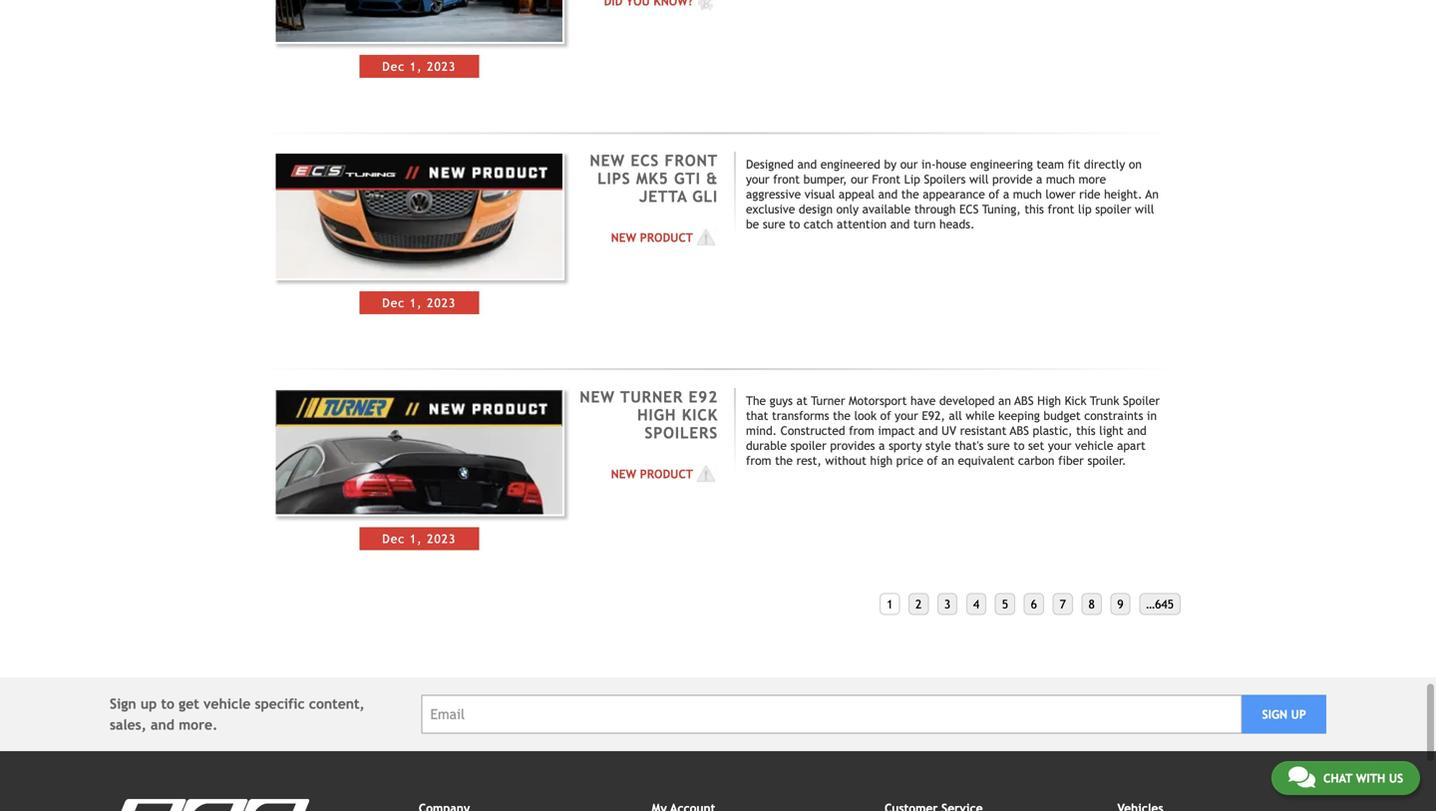 Task type: describe. For each thing, give the bounding box(es) containing it.
…645 link
[[1140, 593, 1181, 615]]

sign for sign up to get vehicle specific content, sales, and more.
[[110, 696, 136, 712]]

heads.
[[940, 217, 975, 231]]

4 link
[[967, 593, 987, 615]]

high
[[870, 453, 893, 467]]

to inside "sign up to get vehicle specific content, sales, and more."
[[161, 696, 175, 712]]

specific
[[255, 696, 305, 712]]

impact
[[878, 424, 915, 437]]

and down available
[[891, 217, 910, 231]]

new ecs front lips mk5 gti & jetta gli link
[[590, 152, 718, 206]]

dec 1, 2023 link for new ecs front lips mk5 gti & jetta gli
[[274, 152, 565, 314]]

8 link
[[1082, 593, 1102, 615]]

through
[[915, 202, 956, 216]]

catch
[[804, 217, 833, 231]]

attention
[[837, 217, 887, 231]]

constraints
[[1085, 409, 1144, 423]]

turn
[[914, 217, 936, 231]]

in-
[[922, 157, 936, 171]]

1 2023 from the top
[[427, 59, 456, 73]]

mk5
[[636, 170, 669, 188]]

chat with us link
[[1272, 761, 1421, 795]]

exclusive
[[746, 202, 795, 216]]

be
[[746, 217, 759, 231]]

chat with us
[[1324, 771, 1404, 785]]

and down e92,
[[919, 424, 938, 437]]

kick inside the guys at turner motorsport have developed an abs high kick trunk spoiler that transforms the look of your e92, all while keeping budget constraints in mind. constructed from impact and uv resistant abs plastic, this light and durable spoiler provides a sporty style that's sure to set your vehicle apart from the rest, without high price of an equivalent carbon fiber spoiler.
[[1065, 394, 1087, 408]]

front inside new ecs front lips mk5 gti & jetta gli
[[665, 152, 718, 170]]

sure inside the guys at turner motorsport have developed an abs high kick trunk spoiler that transforms the look of your e92, all while keeping budget constraints in mind. constructed from impact and uv resistant abs plastic, this light and durable spoiler provides a sporty style that's sure to set your vehicle apart from the rest, without high price of an equivalent carbon fiber spoiler.
[[988, 438, 1010, 452]]

5 link
[[995, 593, 1016, 615]]

1 vertical spatial an
[[942, 453, 955, 467]]

that's
[[955, 438, 984, 452]]

dec 1, 2023 link for new turner e92 high kick spoilers
[[274, 388, 565, 550]]

new product for gti
[[611, 230, 693, 244]]

4 image for new ecs front lips mk5 gti & jetta gli
[[693, 227, 718, 247]]

bumper,
[[804, 172, 847, 186]]

us
[[1389, 771, 1404, 785]]

spoiler inside designed and engineered by our in-house engineering team fit directly on your front bumper, our front lip spoilers will provide a much more aggressive visual appeal and the appearance of a much lower ride height. an exclusive design only available through ecs tuning, this front lip spoiler will be sure to catch attention and turn heads.
[[1096, 202, 1132, 216]]

1 dec 1, 2023 from the top
[[382, 59, 456, 73]]

tuning,
[[983, 202, 1021, 216]]

new turner e92 high kick spoilers link
[[580, 388, 718, 442]]

to inside designed and engineered by our in-house engineering team fit directly on your front bumper, our front lip spoilers will provide a much more aggressive visual appeal and the appearance of a much lower ride height. an exclusive design only available through ecs tuning, this front lip spoiler will be sure to catch attention and turn heads.
[[789, 217, 800, 231]]

set
[[1029, 438, 1045, 452]]

fit
[[1068, 157, 1081, 171]]

and up bumper,
[[798, 157, 817, 171]]

new ecs front lips mk5 gti & jetta gli image
[[274, 152, 565, 280]]

the
[[746, 394, 766, 408]]

new inside new ecs front lips mk5 gti & jetta gli
[[590, 152, 625, 170]]

comments image
[[1289, 765, 1316, 789]]

sign up
[[1262, 707, 1307, 721]]

guys
[[770, 394, 793, 408]]

trunk
[[1090, 394, 1120, 408]]

1 horizontal spatial your
[[895, 409, 919, 423]]

sign up to get vehicle specific content, sales, and more.
[[110, 696, 365, 733]]

top mods for your bmw f80 m3 s55 image
[[274, 0, 565, 44]]

aggressive
[[746, 187, 801, 201]]

apart
[[1117, 438, 1146, 452]]

mind.
[[746, 424, 777, 437]]

at
[[797, 394, 808, 408]]

only
[[837, 202, 859, 216]]

directly
[[1084, 157, 1126, 171]]

1, for new ecs front lips mk5 gti & jetta gli
[[410, 296, 423, 310]]

0 vertical spatial abs
[[1015, 394, 1034, 408]]

new inside new turner e92 high kick spoilers
[[580, 388, 615, 406]]

1
[[887, 597, 893, 611]]

e92
[[689, 388, 718, 406]]

2 horizontal spatial your
[[1048, 438, 1072, 452]]

lip
[[905, 172, 921, 186]]

1 dec from the top
[[382, 59, 405, 73]]

the inside designed and engineered by our in-house engineering team fit directly on your front bumper, our front lip spoilers will provide a much more aggressive visual appeal and the appearance of a much lower ride height. an exclusive design only available through ecs tuning, this front lip spoiler will be sure to catch attention and turn heads.
[[902, 187, 919, 201]]

dec for new ecs front lips mk5 gti & jetta gli
[[382, 296, 405, 310]]

4
[[974, 597, 980, 611]]

2 link
[[909, 593, 929, 615]]

new ecs front lips mk5 gti & jetta gli
[[590, 152, 718, 206]]

price
[[897, 453, 924, 467]]

and up apart
[[1128, 424, 1147, 437]]

3
[[945, 597, 951, 611]]

spoilers inside designed and engineered by our in-house engineering team fit directly on your front bumper, our front lip spoilers will provide a much more aggressive visual appeal and the appearance of a much lower ride height. an exclusive design only available through ecs tuning, this front lip spoiler will be sure to catch attention and turn heads.
[[924, 172, 966, 186]]

3 link
[[938, 593, 958, 615]]

house
[[936, 157, 967, 171]]

chat
[[1324, 771, 1353, 785]]

content,
[[309, 696, 365, 712]]

2
[[916, 597, 922, 611]]

on
[[1129, 157, 1142, 171]]

design
[[799, 202, 833, 216]]

in
[[1147, 409, 1157, 423]]

sign up button
[[1242, 695, 1327, 734]]

that
[[746, 409, 769, 423]]

constructed
[[781, 424, 846, 437]]

1 horizontal spatial front
[[1048, 202, 1075, 216]]

designed and engineered by our in-house engineering team fit directly on your front bumper, our front lip spoilers will provide a much more aggressive visual appeal and the appearance of a much lower ride height. an exclusive design only available through ecs tuning, this front lip spoiler will be sure to catch attention and turn heads.
[[746, 157, 1159, 231]]

4 image for new turner e92 high kick spoilers
[[693, 464, 718, 484]]

team
[[1037, 157, 1064, 171]]

dec for new turner e92 high kick spoilers
[[382, 532, 405, 546]]

high inside new turner e92 high kick spoilers
[[637, 406, 677, 424]]

new product for spoilers
[[611, 467, 693, 481]]

the guys at turner motorsport have developed an abs high kick trunk spoiler that transforms the look of your e92, all while keeping budget constraints in mind. constructed from impact and uv resistant abs plastic, this light and durable spoiler provides a sporty style that's sure to set your vehicle apart from the rest, without high price of an equivalent carbon fiber spoiler.
[[746, 394, 1160, 467]]

e92,
[[922, 409, 946, 423]]

more
[[1079, 172, 1107, 186]]

available
[[863, 202, 911, 216]]

appeal
[[839, 187, 875, 201]]

light
[[1100, 424, 1124, 437]]

appearance
[[923, 187, 985, 201]]

1 horizontal spatial an
[[999, 394, 1011, 408]]

visual
[[805, 187, 835, 201]]

1 horizontal spatial our
[[901, 157, 918, 171]]

2 vertical spatial of
[[927, 453, 938, 467]]

get
[[179, 696, 199, 712]]



Task type: vqa. For each thing, say whether or not it's contained in the screenshot.
'Product' in the Product Details link
no



Task type: locate. For each thing, give the bounding box(es) containing it.
the
[[902, 187, 919, 201], [833, 409, 851, 423], [775, 453, 793, 467]]

sign
[[110, 696, 136, 712], [1262, 707, 1288, 721]]

0 vertical spatial product
[[640, 230, 693, 244]]

2023 for new turner e92 high kick spoilers
[[427, 532, 456, 546]]

2023 for new ecs front lips mk5 gti & jetta gli
[[427, 296, 456, 310]]

an
[[999, 394, 1011, 408], [942, 453, 955, 467]]

abs up 'keeping'
[[1015, 394, 1034, 408]]

1 vertical spatial 1,
[[410, 296, 423, 310]]

0 horizontal spatial up
[[141, 696, 157, 712]]

1 link
[[880, 593, 900, 615]]

and inside "sign up to get vehicle specific content, sales, and more."
[[151, 717, 174, 733]]

sign inside 'sign up' button
[[1262, 707, 1288, 721]]

0 horizontal spatial from
[[746, 453, 772, 467]]

1 vertical spatial to
[[1014, 438, 1025, 452]]

kick
[[1065, 394, 1087, 408], [682, 406, 718, 424]]

your inside designed and engineered by our in-house engineering team fit directly on your front bumper, our front lip spoilers will provide a much more aggressive visual appeal and the appearance of a much lower ride height. an exclusive design only available through ecs tuning, this front lip spoiler will be sure to catch attention and turn heads.
[[746, 172, 770, 186]]

lower
[[1046, 187, 1076, 201]]

look
[[855, 409, 877, 423]]

2023
[[427, 59, 456, 73], [427, 296, 456, 310], [427, 532, 456, 546]]

1 vertical spatial ecs
[[960, 202, 979, 216]]

ecs tuning image
[[110, 799, 309, 811]]

2 2023 from the top
[[427, 296, 456, 310]]

sure up equivalent
[[988, 438, 1010, 452]]

up
[[141, 696, 157, 712], [1292, 707, 1307, 721]]

vehicle inside the guys at turner motorsport have developed an abs high kick trunk spoiler that transforms the look of your e92, all while keeping budget constraints in mind. constructed from impact and uv resistant abs plastic, this light and durable spoiler provides a sporty style that's sure to set your vehicle apart from the rest, without high price of an equivalent carbon fiber spoiler.
[[1075, 438, 1114, 452]]

product for spoilers
[[640, 467, 693, 481]]

0 vertical spatial from
[[849, 424, 875, 437]]

1,
[[410, 59, 423, 73], [410, 296, 423, 310], [410, 532, 423, 546]]

designed
[[746, 157, 794, 171]]

1 vertical spatial product
[[640, 467, 693, 481]]

by
[[884, 157, 897, 171]]

dec down new ecs front lips mk5 gti & jetta gli image
[[382, 296, 405, 310]]

a down "team"
[[1037, 172, 1043, 186]]

1 vertical spatial abs
[[1010, 424, 1029, 437]]

front up gli
[[665, 152, 718, 170]]

1 vertical spatial front
[[1048, 202, 1075, 216]]

front down lower
[[1048, 202, 1075, 216]]

gti
[[674, 170, 701, 188]]

1 vertical spatial our
[[851, 172, 869, 186]]

2 product from the top
[[640, 467, 693, 481]]

developed
[[940, 394, 995, 408]]

1 horizontal spatial front
[[872, 172, 901, 186]]

1 vertical spatial much
[[1013, 187, 1042, 201]]

0 horizontal spatial your
[[746, 172, 770, 186]]

9
[[1118, 597, 1124, 611]]

2 vertical spatial 2023
[[427, 532, 456, 546]]

0 vertical spatial to
[[789, 217, 800, 231]]

1 horizontal spatial the
[[833, 409, 851, 423]]

a
[[1037, 172, 1043, 186], [1003, 187, 1010, 201], [879, 438, 885, 452]]

2 dec from the top
[[382, 296, 405, 310]]

1 new product from the top
[[611, 230, 693, 244]]

engineering
[[971, 157, 1033, 171]]

turner inside new turner e92 high kick spoilers
[[621, 388, 683, 406]]

0 vertical spatial ecs
[[631, 152, 660, 170]]

7 link
[[1053, 593, 1073, 615]]

to left catch
[[789, 217, 800, 231]]

ecs up heads.
[[960, 202, 979, 216]]

Email email field
[[422, 695, 1242, 734]]

3 dec 1, 2023 link from the top
[[274, 388, 565, 550]]

2 dec 1, 2023 from the top
[[382, 296, 456, 310]]

turner left 'e92'
[[621, 388, 683, 406]]

1 horizontal spatial will
[[1135, 202, 1155, 216]]

dec down top mods for your bmw f80 m3 s55 'image'
[[382, 59, 405, 73]]

front inside designed and engineered by our in-house engineering team fit directly on your front bumper, our front lip spoilers will provide a much more aggressive visual appeal and the appearance of a much lower ride height. an exclusive design only available through ecs tuning, this front lip spoiler will be sure to catch attention and turn heads.
[[872, 172, 901, 186]]

1 horizontal spatial spoiler
[[1096, 202, 1132, 216]]

2 vertical spatial to
[[161, 696, 175, 712]]

1 vertical spatial sure
[[988, 438, 1010, 452]]

vehicle up more.
[[204, 696, 251, 712]]

resistant
[[960, 424, 1007, 437]]

and
[[798, 157, 817, 171], [879, 187, 898, 201], [891, 217, 910, 231], [919, 424, 938, 437], [1128, 424, 1147, 437], [151, 717, 174, 733]]

1, for new turner e92 high kick spoilers
[[410, 532, 423, 546]]

8
[[1089, 597, 1095, 611]]

dec 1, 2023 down new turner e92 high kick spoilers image
[[382, 532, 456, 546]]

a up high
[[879, 438, 885, 452]]

turner right at
[[811, 394, 846, 408]]

2 horizontal spatial to
[[1014, 438, 1025, 452]]

0 vertical spatial our
[[901, 157, 918, 171]]

1 vertical spatial will
[[1135, 202, 1155, 216]]

this right tuning,
[[1025, 202, 1044, 216]]

0 vertical spatial spoiler
[[1096, 202, 1132, 216]]

to left the get
[[161, 696, 175, 712]]

your
[[746, 172, 770, 186], [895, 409, 919, 423], [1048, 438, 1072, 452]]

1 vertical spatial vehicle
[[204, 696, 251, 712]]

new turner e92 high kick spoilers image
[[274, 388, 565, 516]]

up for sign up
[[1292, 707, 1307, 721]]

spoiler.
[[1088, 453, 1127, 467]]

0 horizontal spatial front
[[665, 152, 718, 170]]

much down provide
[[1013, 187, 1042, 201]]

9 link
[[1111, 593, 1131, 615]]

1 vertical spatial this
[[1077, 424, 1096, 437]]

0 vertical spatial your
[[746, 172, 770, 186]]

1 vertical spatial front
[[872, 172, 901, 186]]

kick up budget
[[1065, 394, 1087, 408]]

product down new turner e92 high kick spoilers link
[[640, 467, 693, 481]]

gli
[[693, 188, 718, 206]]

ecs inside new ecs front lips mk5 gti & jetta gli
[[631, 152, 660, 170]]

1 product from the top
[[640, 230, 693, 244]]

dec 1, 2023 link
[[274, 0, 565, 78], [274, 152, 565, 314], [274, 388, 565, 550]]

dec 1, 2023 down new ecs front lips mk5 gti & jetta gli image
[[382, 296, 456, 310]]

our
[[901, 157, 918, 171], [851, 172, 869, 186]]

your down designed
[[746, 172, 770, 186]]

sign up sales,
[[110, 696, 136, 712]]

the down durable
[[775, 453, 793, 467]]

sign for sign up
[[1262, 707, 1288, 721]]

have
[[911, 394, 936, 408]]

1 vertical spatial a
[[1003, 187, 1010, 201]]

lips
[[598, 170, 631, 188]]

1, down new ecs front lips mk5 gti & jetta gli image
[[410, 296, 423, 310]]

our up appeal
[[851, 172, 869, 186]]

abs down 'keeping'
[[1010, 424, 1029, 437]]

1 horizontal spatial vehicle
[[1075, 438, 1114, 452]]

spoilers down house
[[924, 172, 966, 186]]

spoiler
[[1096, 202, 1132, 216], [791, 438, 827, 452]]

sure down exclusive
[[763, 217, 786, 231]]

your down plastic,
[[1048, 438, 1072, 452]]

1 horizontal spatial kick
[[1065, 394, 1087, 408]]

plastic,
[[1033, 424, 1073, 437]]

0 horizontal spatial our
[[851, 172, 869, 186]]

0 vertical spatial front
[[773, 172, 800, 186]]

1 vertical spatial your
[[895, 409, 919, 423]]

product down jetta
[[640, 230, 693, 244]]

1 vertical spatial new product
[[611, 467, 693, 481]]

of inside designed and engineered by our in-house engineering team fit directly on your front bumper, our front lip spoilers will provide a much more aggressive visual appeal and the appearance of a much lower ride height. an exclusive design only available through ecs tuning, this front lip spoiler will be sure to catch attention and turn heads.
[[989, 187, 1000, 201]]

dec 1, 2023 for new turner e92 high kick spoilers
[[382, 532, 456, 546]]

will down an
[[1135, 202, 1155, 216]]

2023 down new ecs front lips mk5 gti & jetta gli image
[[427, 296, 456, 310]]

fiber
[[1059, 453, 1084, 467]]

0 horizontal spatial will
[[970, 172, 989, 186]]

1 vertical spatial 2023
[[427, 296, 456, 310]]

our up lip
[[901, 157, 918, 171]]

1 horizontal spatial this
[[1077, 424, 1096, 437]]

new product down new turner e92 high kick spoilers link
[[611, 467, 693, 481]]

provide
[[993, 172, 1033, 186]]

1, down top mods for your bmw f80 m3 s55 'image'
[[410, 59, 423, 73]]

of up tuning,
[[989, 187, 1000, 201]]

ecs up jetta
[[631, 152, 660, 170]]

2023 down top mods for your bmw f80 m3 s55 'image'
[[427, 59, 456, 73]]

1 1, from the top
[[410, 59, 423, 73]]

this inside designed and engineered by our in-house engineering team fit directly on your front bumper, our front lip spoilers will provide a much more aggressive visual appeal and the appearance of a much lower ride height. an exclusive design only available through ecs tuning, this front lip spoiler will be sure to catch attention and turn heads.
[[1025, 202, 1044, 216]]

the left the look
[[833, 409, 851, 423]]

1 vertical spatial of
[[881, 409, 891, 423]]

high left 'e92'
[[637, 406, 677, 424]]

1 horizontal spatial ecs
[[960, 202, 979, 216]]

vehicle
[[1075, 438, 1114, 452], [204, 696, 251, 712]]

spoiler
[[1123, 394, 1160, 408]]

your up impact
[[895, 409, 919, 423]]

up up comments icon
[[1292, 707, 1307, 721]]

1 vertical spatial spoilers
[[645, 424, 718, 442]]

budget
[[1044, 409, 1081, 423]]

will down engineering
[[970, 172, 989, 186]]

1 horizontal spatial up
[[1292, 707, 1307, 721]]

5
[[1002, 597, 1009, 611]]

…645
[[1147, 597, 1174, 611]]

2023 down new turner e92 high kick spoilers image
[[427, 532, 456, 546]]

new turner e92 high kick spoilers
[[580, 388, 718, 442]]

3 dec 1, 2023 from the top
[[382, 532, 456, 546]]

1 4 image from the top
[[693, 227, 718, 247]]

0 vertical spatial an
[[999, 394, 1011, 408]]

1 horizontal spatial sign
[[1262, 707, 1288, 721]]

1 horizontal spatial high
[[1038, 394, 1061, 408]]

4 image down gli
[[693, 227, 718, 247]]

height.
[[1104, 187, 1143, 201]]

will
[[970, 172, 989, 186], [1135, 202, 1155, 216]]

much
[[1046, 172, 1075, 186], [1013, 187, 1042, 201]]

all
[[949, 409, 962, 423]]

0 vertical spatial the
[[902, 187, 919, 201]]

2 new product from the top
[[611, 467, 693, 481]]

dec 1, 2023 down top mods for your bmw f80 m3 s55 'image'
[[382, 59, 456, 73]]

sign up chat with us link
[[1262, 707, 1288, 721]]

of down motorsport
[[881, 409, 891, 423]]

durable
[[746, 438, 787, 452]]

1, down new turner e92 high kick spoilers image
[[410, 532, 423, 546]]

this left light
[[1077, 424, 1096, 437]]

the down lip
[[902, 187, 919, 201]]

0 vertical spatial sure
[[763, 217, 786, 231]]

with
[[1356, 771, 1386, 785]]

0 horizontal spatial ecs
[[631, 152, 660, 170]]

lip
[[1078, 202, 1092, 216]]

0 horizontal spatial the
[[775, 453, 793, 467]]

ecs inside designed and engineered by our in-house engineering team fit directly on your front bumper, our front lip spoilers will provide a much more aggressive visual appeal and the appearance of a much lower ride height. an exclusive design only available through ecs tuning, this front lip spoiler will be sure to catch attention and turn heads.
[[960, 202, 979, 216]]

1 horizontal spatial a
[[1003, 187, 1010, 201]]

4 image down 'e92'
[[693, 464, 718, 484]]

while
[[966, 409, 995, 423]]

spoilers inside new turner e92 high kick spoilers
[[645, 424, 718, 442]]

0 vertical spatial dec 1, 2023 link
[[274, 0, 565, 78]]

front
[[665, 152, 718, 170], [872, 172, 901, 186]]

this inside the guys at turner motorsport have developed an abs high kick trunk spoiler that transforms the look of your e92, all while keeping budget constraints in mind. constructed from impact and uv resistant abs plastic, this light and durable spoiler provides a sporty style that's sure to set your vehicle apart from the rest, without high price of an equivalent carbon fiber spoiler.
[[1077, 424, 1096, 437]]

0 horizontal spatial vehicle
[[204, 696, 251, 712]]

2 horizontal spatial a
[[1037, 172, 1043, 186]]

up for sign up to get vehicle specific content, sales, and more.
[[141, 696, 157, 712]]

to inside the guys at turner motorsport have developed an abs high kick trunk spoiler that transforms the look of your e92, all while keeping budget constraints in mind. constructed from impact and uv resistant abs plastic, this light and durable spoiler provides a sporty style that's sure to set your vehicle apart from the rest, without high price of an equivalent carbon fiber spoiler.
[[1014, 438, 1025, 452]]

7
[[1060, 597, 1066, 611]]

and up available
[[879, 187, 898, 201]]

0 horizontal spatial turner
[[621, 388, 683, 406]]

vehicle up the spoiler.
[[1075, 438, 1114, 452]]

kick inside new turner e92 high kick spoilers
[[682, 406, 718, 424]]

&
[[707, 170, 718, 188]]

much up lower
[[1046, 172, 1075, 186]]

spoilers down 'e92'
[[645, 424, 718, 442]]

sporty
[[889, 438, 922, 452]]

1 vertical spatial 4 image
[[693, 464, 718, 484]]

from down durable
[[746, 453, 772, 467]]

up inside 'sign up' button
[[1292, 707, 1307, 721]]

spoilers
[[924, 172, 966, 186], [645, 424, 718, 442]]

2 vertical spatial dec 1, 2023 link
[[274, 388, 565, 550]]

motorsport
[[849, 394, 907, 408]]

front down by at the top right of the page
[[872, 172, 901, 186]]

4 image
[[693, 227, 718, 247], [693, 464, 718, 484]]

sure inside designed and engineered by our in-house engineering team fit directly on your front bumper, our front lip spoilers will provide a much more aggressive visual appeal and the appearance of a much lower ride height. an exclusive design only available through ecs tuning, this front lip spoiler will be sure to catch attention and turn heads.
[[763, 217, 786, 231]]

6
[[1031, 597, 1037, 611]]

turner inside the guys at turner motorsport have developed an abs high kick trunk spoiler that transforms the look of your e92, all while keeping budget constraints in mind. constructed from impact and uv resistant abs plastic, this light and durable spoiler provides a sporty style that's sure to set your vehicle apart from the rest, without high price of an equivalent carbon fiber spoiler.
[[811, 394, 846, 408]]

0 vertical spatial 2023
[[427, 59, 456, 73]]

spoiler down height.
[[1096, 202, 1132, 216]]

2 dec 1, 2023 link from the top
[[274, 152, 565, 314]]

2 vertical spatial dec
[[382, 532, 405, 546]]

0 horizontal spatial spoilers
[[645, 424, 718, 442]]

0 vertical spatial will
[[970, 172, 989, 186]]

new product down jetta
[[611, 230, 693, 244]]

rest,
[[797, 453, 822, 467]]

1 horizontal spatial sure
[[988, 438, 1010, 452]]

spoiler up rest,
[[791, 438, 827, 452]]

a up tuning,
[[1003, 187, 1010, 201]]

0 horizontal spatial of
[[881, 409, 891, 423]]

up inside "sign up to get vehicle specific content, sales, and more."
[[141, 696, 157, 712]]

0 horizontal spatial spoiler
[[791, 438, 827, 452]]

from down the look
[[849, 424, 875, 437]]

front up aggressive
[[773, 172, 800, 186]]

style
[[926, 438, 951, 452]]

3 1, from the top
[[410, 532, 423, 546]]

0 horizontal spatial kick
[[682, 406, 718, 424]]

0 horizontal spatial to
[[161, 696, 175, 712]]

to left set at the right of page
[[1014, 438, 1025, 452]]

2 vertical spatial the
[[775, 453, 793, 467]]

an down style
[[942, 453, 955, 467]]

product for gti
[[640, 230, 693, 244]]

uv
[[942, 424, 957, 437]]

and right sales,
[[151, 717, 174, 733]]

0 horizontal spatial sure
[[763, 217, 786, 231]]

0 vertical spatial dec 1, 2023
[[382, 59, 456, 73]]

1 horizontal spatial of
[[927, 453, 938, 467]]

1 horizontal spatial to
[[789, 217, 800, 231]]

0 horizontal spatial an
[[942, 453, 955, 467]]

1 vertical spatial dec 1, 2023
[[382, 296, 456, 310]]

0 vertical spatial spoilers
[[924, 172, 966, 186]]

kick left the that
[[682, 406, 718, 424]]

high up budget
[[1038, 394, 1061, 408]]

6 image
[[693, 0, 718, 11]]

0 horizontal spatial this
[[1025, 202, 1044, 216]]

2 4 image from the top
[[693, 464, 718, 484]]

of down style
[[927, 453, 938, 467]]

0 vertical spatial front
[[665, 152, 718, 170]]

0 horizontal spatial high
[[637, 406, 677, 424]]

0 vertical spatial dec
[[382, 59, 405, 73]]

1 vertical spatial dec
[[382, 296, 405, 310]]

sure
[[763, 217, 786, 231], [988, 438, 1010, 452]]

up up sales,
[[141, 696, 157, 712]]

vehicle inside "sign up to get vehicle specific content, sales, and more."
[[204, 696, 251, 712]]

dec 1, 2023 for new ecs front lips mk5 gti & jetta gli
[[382, 296, 456, 310]]

transforms
[[772, 409, 830, 423]]

1 horizontal spatial turner
[[811, 394, 846, 408]]

sales,
[[110, 717, 146, 733]]

0 horizontal spatial a
[[879, 438, 885, 452]]

high inside the guys at turner motorsport have developed an abs high kick trunk spoiler that transforms the look of your e92, all while keeping budget constraints in mind. constructed from impact and uv resistant abs plastic, this light and durable spoiler provides a sporty style that's sure to set your vehicle apart from the rest, without high price of an equivalent carbon fiber spoiler.
[[1038, 394, 1061, 408]]

new
[[590, 152, 625, 170], [611, 230, 637, 244], [580, 388, 615, 406], [611, 467, 637, 481]]

more.
[[179, 717, 218, 733]]

an up 'keeping'
[[999, 394, 1011, 408]]

3 2023 from the top
[[427, 532, 456, 546]]

1 dec 1, 2023 link from the top
[[274, 0, 565, 78]]

1 vertical spatial the
[[833, 409, 851, 423]]

1 vertical spatial from
[[746, 453, 772, 467]]

1 horizontal spatial much
[[1046, 172, 1075, 186]]

dec down new turner e92 high kick spoilers image
[[382, 532, 405, 546]]

a inside the guys at turner motorsport have developed an abs high kick trunk spoiler that transforms the look of your e92, all while keeping budget constraints in mind. constructed from impact and uv resistant abs plastic, this light and durable spoiler provides a sporty style that's sure to set your vehicle apart from the rest, without high price of an equivalent carbon fiber spoiler.
[[879, 438, 885, 452]]

0 vertical spatial 1,
[[410, 59, 423, 73]]

2 1, from the top
[[410, 296, 423, 310]]

2 vertical spatial 1,
[[410, 532, 423, 546]]

0 horizontal spatial much
[[1013, 187, 1042, 201]]

0 vertical spatial much
[[1046, 172, 1075, 186]]

1 vertical spatial spoiler
[[791, 438, 827, 452]]

2 vertical spatial your
[[1048, 438, 1072, 452]]

spoiler inside the guys at turner motorsport have developed an abs high kick trunk spoiler that transforms the look of your e92, all while keeping budget constraints in mind. constructed from impact and uv resistant abs plastic, this light and durable spoiler provides a sporty style that's sure to set your vehicle apart from the rest, without high price of an equivalent carbon fiber spoiler.
[[791, 438, 827, 452]]

sign inside "sign up to get vehicle specific content, sales, and more."
[[110, 696, 136, 712]]

1 vertical spatial dec 1, 2023 link
[[274, 152, 565, 314]]

3 dec from the top
[[382, 532, 405, 546]]

2 horizontal spatial of
[[989, 187, 1000, 201]]

1 horizontal spatial spoilers
[[924, 172, 966, 186]]



